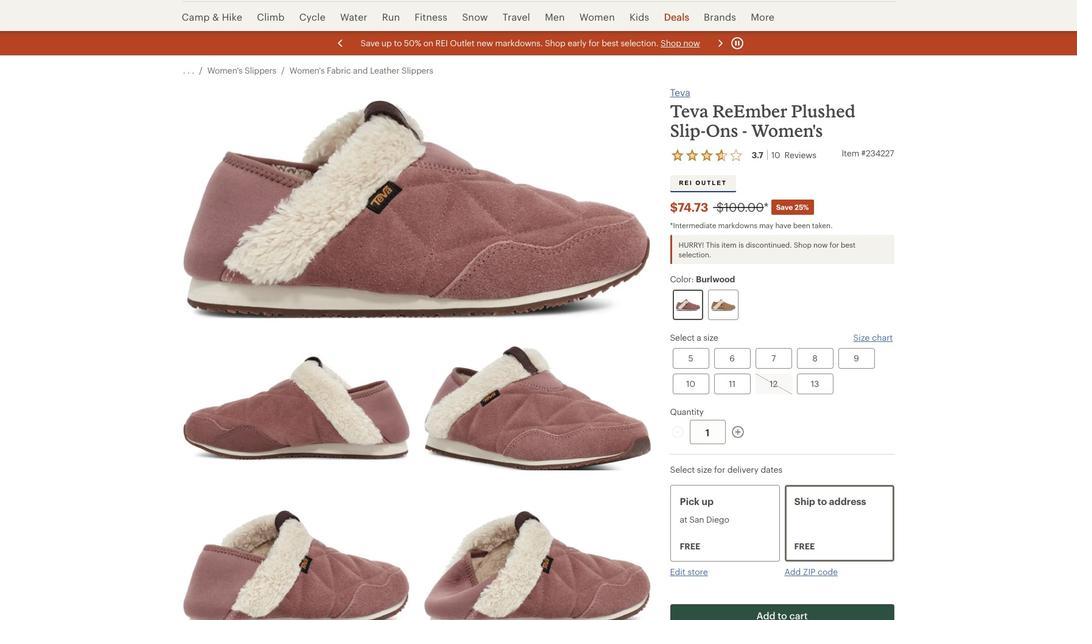 Task type: vqa. For each thing, say whether or not it's contained in the screenshot.
group to the left
no



Task type: describe. For each thing, give the bounding box(es) containing it.
pause banner message scrolling image
[[730, 36, 745, 51]]

taken.
[[812, 221, 833, 230]]

item
[[722, 241, 737, 249]]

shop inside hurry! this item is discontinued. shop now for best selection.
[[794, 241, 812, 249]]

2 . from the left
[[187, 65, 190, 76]]

select for select size for delivery dates
[[670, 465, 695, 475]]

climb
[[257, 11, 285, 23]]

add zip code button
[[785, 567, 838, 578]]

discontinued.
[[746, 241, 792, 249]]

plushed
[[791, 101, 856, 121]]

color:
[[670, 274, 694, 284]]

camp & hike
[[182, 11, 242, 23]]

item
[[842, 148, 860, 158]]

rei outlet
[[679, 180, 727, 186]]

save for save 25%
[[776, 203, 793, 211]]

diego
[[706, 515, 729, 525]]

*
[[764, 200, 769, 214]]

banner containing camp & hike
[[0, 0, 1077, 32]]

color: burro image
[[711, 299, 735, 311]]

select for select a size
[[670, 333, 695, 343]]

#234227
[[862, 148, 894, 158]]

kids
[[630, 11, 649, 23]]

. . . button
[[183, 65, 194, 76]]

now inside hurry! this item is discontinued. shop now for best selection.
[[814, 241, 828, 249]]

chart
[[872, 333, 893, 343]]

11
[[729, 379, 736, 389]]

more button
[[744, 2, 782, 32]]

1 horizontal spatial shop
[[660, 38, 681, 48]]

and
[[353, 65, 368, 76]]

previous message image
[[333, 36, 347, 51]]

reember
[[713, 101, 788, 121]]

3 . from the left
[[192, 65, 194, 76]]

travel
[[503, 11, 530, 23]]

ons
[[706, 121, 739, 141]]

at san diego
[[680, 515, 729, 525]]

san
[[690, 515, 704, 525]]

for inside promotional messages marquee
[[589, 38, 599, 48]]

edit
[[670, 567, 686, 577]]

have
[[776, 221, 792, 230]]

25%
[[795, 203, 809, 211]]

ship to address
[[794, 496, 866, 507]]

add
[[785, 567, 801, 577]]

8 button
[[797, 348, 833, 369]]

fitness button
[[407, 2, 455, 32]]

for inside hurry! this item is discontinued. shop now for best selection.
[[830, 241, 839, 249]]

is
[[739, 241, 744, 249]]

5
[[688, 353, 693, 364]]

rei inside popup button
[[679, 180, 693, 186]]

$100.00
[[717, 200, 764, 214]]

teva link
[[670, 86, 690, 99]]

save 25%
[[776, 203, 809, 211]]

camp & hike button
[[182, 2, 250, 32]]

women button
[[572, 2, 622, 32]]

$74.73 $100.00 *
[[670, 200, 769, 214]]

*intermediate markdowns may have been taken.
[[670, 221, 833, 230]]

best inside promotional messages marquee
[[601, 38, 618, 48]]

2 vertical spatial for
[[714, 465, 725, 475]]

color: burlwood
[[670, 274, 735, 284]]

zip
[[803, 567, 816, 577]]

pick up
[[680, 496, 714, 507]]

. . . / women's slippers / women's fabric and leather slippers
[[183, 65, 433, 76]]

outlet inside promotional messages marquee
[[450, 38, 474, 48]]

women's fabric and leather slippers link
[[290, 65, 433, 76]]

1 vertical spatial size
[[697, 465, 712, 475]]

store
[[688, 567, 708, 577]]

size
[[854, 333, 870, 343]]

0 vertical spatial size
[[704, 333, 718, 343]]

promotional messages marquee
[[0, 31, 1077, 55]]

7 button
[[755, 348, 792, 369]]

kids button
[[622, 2, 657, 32]]

hurry!
[[679, 241, 704, 249]]

next message image
[[713, 36, 727, 51]]

edit store button
[[670, 567, 708, 578]]

dates
[[761, 465, 783, 475]]

1 slippers from the left
[[245, 65, 276, 76]]

&
[[212, 11, 219, 23]]

brands
[[704, 11, 736, 23]]

0 horizontal spatial women's
[[207, 65, 243, 76]]

a
[[697, 333, 701, 343]]

snow
[[462, 11, 488, 23]]

now inside promotional messages marquee
[[683, 38, 700, 48]]

increment quantity image
[[731, 425, 745, 440]]

men
[[545, 11, 565, 23]]

13
[[811, 379, 819, 389]]

new
[[476, 38, 493, 48]]

women's for teva
[[751, 121, 823, 141]]

code
[[818, 567, 838, 577]]

13 button
[[797, 374, 833, 395]]



Task type: locate. For each thing, give the bounding box(es) containing it.
cycle
[[299, 11, 326, 23]]

1 vertical spatial rei
[[679, 180, 693, 186]]

0 vertical spatial for
[[589, 38, 599, 48]]

teva teva reember plushed slip-ons - women's
[[670, 86, 856, 141]]

now left next message icon
[[683, 38, 700, 48]]

10
[[771, 150, 780, 160], [686, 379, 695, 389]]

size right a
[[704, 333, 718, 343]]

rei right on at the top left of the page
[[435, 38, 448, 48]]

2 horizontal spatial women's
[[751, 121, 823, 141]]

2 free from the left
[[794, 541, 815, 552]]

select up pick
[[670, 465, 695, 475]]

up inside promotional messages marquee
[[381, 38, 392, 48]]

may
[[759, 221, 774, 230]]

up
[[381, 38, 392, 48], [702, 496, 714, 507]]

1 select from the top
[[670, 333, 695, 343]]

1 / from the left
[[199, 65, 202, 76]]

1 horizontal spatial rei
[[679, 180, 693, 186]]

1 horizontal spatial 10
[[771, 150, 780, 160]]

11 button
[[714, 374, 751, 395]]

save left 25%
[[776, 203, 793, 211]]

0 horizontal spatial save
[[360, 38, 379, 48]]

more
[[751, 11, 775, 23]]

quantity
[[670, 407, 704, 417]]

1 teva from the top
[[670, 86, 690, 98]]

save up to 50% on rei outlet new markdowns. shop early for best selection. shop now
[[360, 38, 700, 48]]

0 vertical spatial teva
[[670, 86, 690, 98]]

select inside select a size element
[[670, 333, 695, 343]]

0 vertical spatial now
[[683, 38, 700, 48]]

/
[[199, 65, 202, 76], [281, 65, 285, 76]]

0 horizontal spatial now
[[683, 38, 700, 48]]

1 vertical spatial select
[[670, 465, 695, 475]]

2 horizontal spatial shop
[[794, 241, 812, 249]]

1 horizontal spatial up
[[702, 496, 714, 507]]

-
[[742, 121, 747, 141]]

to inside promotional messages marquee
[[394, 38, 402, 48]]

size chart button
[[854, 333, 893, 343]]

0 horizontal spatial rei
[[435, 38, 448, 48]]

to left 50%
[[394, 38, 402, 48]]

1 vertical spatial outlet
[[696, 180, 727, 186]]

2 / from the left
[[281, 65, 285, 76]]

1 vertical spatial for
[[830, 241, 839, 249]]

1 vertical spatial best
[[841, 241, 856, 249]]

1 horizontal spatial for
[[714, 465, 725, 475]]

8
[[813, 353, 818, 364]]

reviews
[[785, 150, 817, 160]]

1 vertical spatial to
[[818, 496, 827, 507]]

0 horizontal spatial 10
[[686, 379, 695, 389]]

/ right women's slippers link on the top left of the page
[[281, 65, 285, 76]]

1 vertical spatial up
[[702, 496, 714, 507]]

0 horizontal spatial best
[[601, 38, 618, 48]]

1 horizontal spatial selection.
[[679, 250, 711, 259]]

0 horizontal spatial free
[[680, 541, 701, 552]]

0 horizontal spatial to
[[394, 38, 402, 48]]

shop down deals dropdown button
[[660, 38, 681, 48]]

*intermediate
[[670, 221, 717, 230]]

slippers down climb dropdown button
[[245, 65, 276, 76]]

rei up $74.73 on the right of the page
[[679, 180, 693, 186]]

10 inside button
[[686, 379, 695, 389]]

women's inside teva teva reember plushed slip-ons - women's
[[751, 121, 823, 141]]

10 for 10
[[686, 379, 695, 389]]

select left a
[[670, 333, 695, 343]]

teva down teva link
[[670, 101, 709, 121]]

teva up slip-
[[670, 86, 690, 98]]

up for save
[[381, 38, 392, 48]]

slip-
[[670, 121, 706, 141]]

0 vertical spatial selection.
[[621, 38, 658, 48]]

item #234227
[[842, 148, 894, 158]]

women's right . . . dropdown button
[[207, 65, 243, 76]]

for
[[589, 38, 599, 48], [830, 241, 839, 249], [714, 465, 725, 475]]

ship
[[794, 496, 815, 507]]

0 vertical spatial up
[[381, 38, 392, 48]]

leather
[[370, 65, 400, 76]]

1 . from the left
[[183, 65, 185, 76]]

0 vertical spatial best
[[601, 38, 618, 48]]

0 horizontal spatial up
[[381, 38, 392, 48]]

1 horizontal spatial to
[[818, 496, 827, 507]]

address
[[829, 496, 866, 507]]

1 vertical spatial teva
[[670, 101, 709, 121]]

0 vertical spatial 10
[[771, 150, 780, 160]]

1 horizontal spatial .
[[187, 65, 190, 76]]

select a size element
[[670, 333, 894, 397]]

/ right . . . dropdown button
[[199, 65, 202, 76]]

1 horizontal spatial free
[[794, 541, 815, 552]]

men button
[[538, 2, 572, 32]]

run button
[[375, 2, 407, 32]]

save
[[360, 38, 379, 48], [776, 203, 793, 211]]

1 horizontal spatial women's
[[290, 65, 325, 76]]

6 button
[[714, 348, 751, 369]]

on
[[423, 38, 433, 48]]

0 vertical spatial to
[[394, 38, 402, 48]]

2 slippers from the left
[[402, 65, 433, 76]]

snow button
[[455, 2, 495, 32]]

0 horizontal spatial slippers
[[245, 65, 276, 76]]

to right ship
[[818, 496, 827, 507]]

0 horizontal spatial shop
[[545, 38, 565, 48]]

10 down 5 button
[[686, 379, 695, 389]]

selection. inside hurry! this item is discontinued. shop now for best selection.
[[679, 250, 711, 259]]

for down taken.
[[830, 241, 839, 249]]

9 button
[[838, 348, 875, 369]]

0 horizontal spatial /
[[199, 65, 202, 76]]

now down taken.
[[814, 241, 828, 249]]

2 horizontal spatial .
[[192, 65, 194, 76]]

up left 50%
[[381, 38, 392, 48]]

shop left early in the right of the page
[[545, 38, 565, 48]]

shop down been
[[794, 241, 812, 249]]

9
[[854, 353, 859, 364]]

free up the zip in the bottom of the page
[[794, 541, 815, 552]]

for right early in the right of the page
[[589, 38, 599, 48]]

at
[[680, 515, 687, 525]]

rei
[[435, 38, 448, 48], [679, 180, 693, 186]]

2 teva from the top
[[670, 101, 709, 121]]

10 for 10 reviews
[[771, 150, 780, 160]]

1 horizontal spatial now
[[814, 241, 828, 249]]

50%
[[404, 38, 421, 48]]

free
[[680, 541, 701, 552], [794, 541, 815, 552]]

0 vertical spatial save
[[360, 38, 379, 48]]

1 free from the left
[[680, 541, 701, 552]]

selection. down hurry!
[[679, 250, 711, 259]]

women's slippers link
[[207, 65, 276, 76]]

1 horizontal spatial outlet
[[696, 180, 727, 186]]

banner
[[0, 0, 1077, 32]]

outlet inside popup button
[[696, 180, 727, 186]]

women
[[580, 11, 615, 23]]

climb button
[[250, 2, 292, 32]]

save inside promotional messages marquee
[[360, 38, 379, 48]]

outlet left new
[[450, 38, 474, 48]]

rei inside promotional messages marquee
[[435, 38, 448, 48]]

women's for .
[[290, 65, 325, 76]]

this
[[706, 241, 720, 249]]

up right pick
[[702, 496, 714, 507]]

1 vertical spatial save
[[776, 203, 793, 211]]

0 horizontal spatial .
[[183, 65, 185, 76]]

early
[[567, 38, 586, 48]]

1 horizontal spatial best
[[841, 241, 856, 249]]

now
[[683, 38, 700, 48], [814, 241, 828, 249]]

save for save up to 50% on rei outlet new markdowns. shop early for best selection. shop now
[[360, 38, 379, 48]]

0 vertical spatial select
[[670, 333, 695, 343]]

2 horizontal spatial for
[[830, 241, 839, 249]]

1 vertical spatial 10
[[686, 379, 695, 389]]

decrement quantity image
[[670, 425, 685, 440]]

5 button
[[673, 348, 709, 369]]

10 reviews
[[771, 150, 817, 160]]

1 horizontal spatial save
[[776, 203, 793, 211]]

water button
[[333, 2, 375, 32]]

1 horizontal spatial slippers
[[402, 65, 433, 76]]

2 select from the top
[[670, 465, 695, 475]]

7
[[772, 353, 776, 364]]

selection. down kids dropdown button
[[621, 38, 658, 48]]

been
[[793, 221, 810, 230]]

markdowns
[[718, 221, 758, 230]]

12
[[770, 379, 778, 389]]

women's up 10 reviews at right top
[[751, 121, 823, 141]]

deals button
[[657, 2, 697, 32]]

for left delivery
[[714, 465, 725, 475]]

size chart
[[854, 333, 893, 343]]

10 button
[[673, 374, 709, 395]]

1 vertical spatial now
[[814, 241, 828, 249]]

10 right 3.7
[[771, 150, 780, 160]]

slippers down 50%
[[402, 65, 433, 76]]

size up pick up
[[697, 465, 712, 475]]

select a size
[[670, 333, 718, 343]]

best inside hurry! this item is discontinued. shop now for best selection.
[[841, 241, 856, 249]]

up for pick
[[702, 496, 714, 507]]

rei outlet button
[[670, 175, 736, 191]]

selection.
[[621, 38, 658, 48], [679, 250, 711, 259]]

0 vertical spatial outlet
[[450, 38, 474, 48]]

outlet up the $74.73 $100.00 *
[[696, 180, 727, 186]]

add zip code
[[785, 567, 838, 577]]

0 horizontal spatial for
[[589, 38, 599, 48]]

edit store
[[670, 567, 708, 577]]

3.7
[[752, 150, 764, 160]]

save up and
[[360, 38, 379, 48]]

burlwood
[[696, 274, 735, 284]]

selection. inside promotional messages marquee
[[621, 38, 658, 48]]

color: burlwood image
[[676, 299, 700, 311]]

fitness
[[415, 11, 448, 23]]

None number field
[[690, 420, 726, 445]]

0 vertical spatial rei
[[435, 38, 448, 48]]

1 vertical spatial selection.
[[679, 250, 711, 259]]

0 horizontal spatial outlet
[[450, 38, 474, 48]]

women's left the fabric
[[290, 65, 325, 76]]

markdowns.
[[495, 38, 543, 48]]

6
[[730, 353, 735, 364]]

.
[[183, 65, 185, 76], [187, 65, 190, 76], [192, 65, 194, 76]]

free up edit store
[[680, 541, 701, 552]]

water
[[340, 11, 368, 23]]

0 horizontal spatial selection.
[[621, 38, 658, 48]]

camp
[[182, 11, 210, 23]]

hike
[[222, 11, 242, 23]]

1 horizontal spatial /
[[281, 65, 285, 76]]



